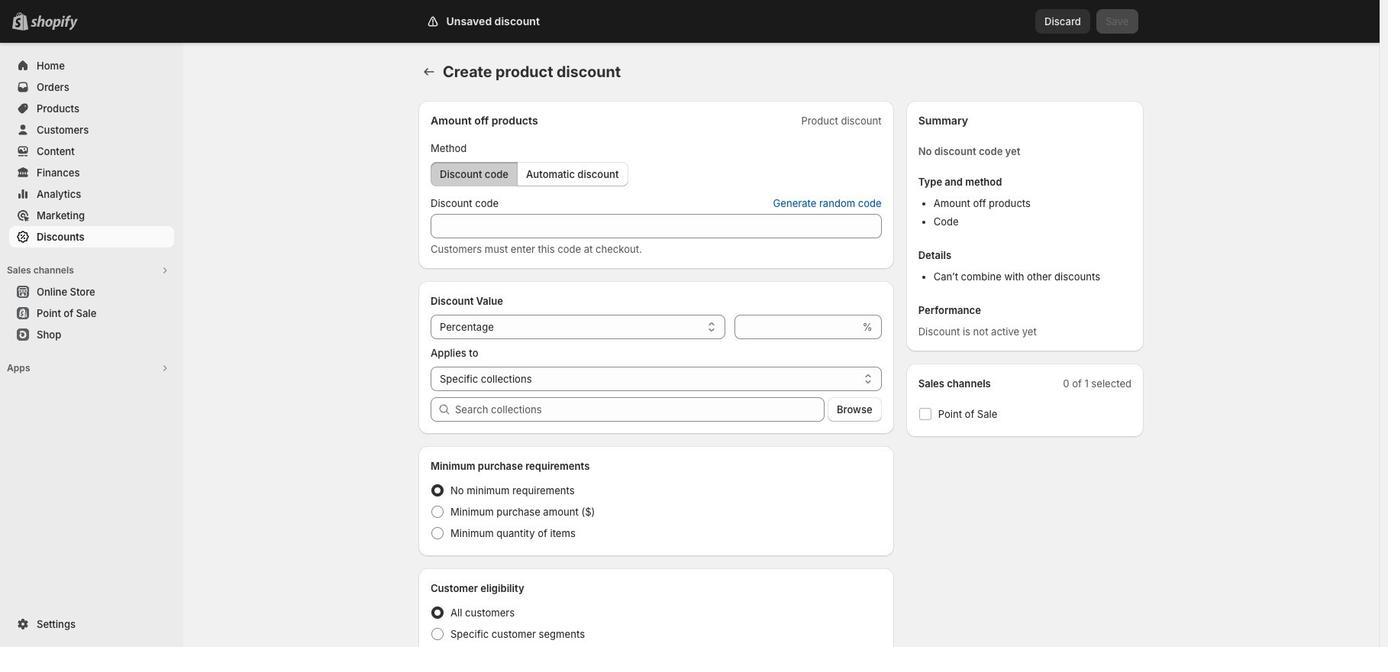 Task type: describe. For each thing, give the bounding box(es) containing it.
Search collections text field
[[455, 397, 825, 422]]



Task type: vqa. For each thing, say whether or not it's contained in the screenshot.
Shopify image
yes



Task type: locate. For each thing, give the bounding box(es) containing it.
shopify image
[[31, 15, 78, 31]]

None text field
[[431, 214, 882, 238], [735, 315, 860, 339], [431, 214, 882, 238], [735, 315, 860, 339]]



